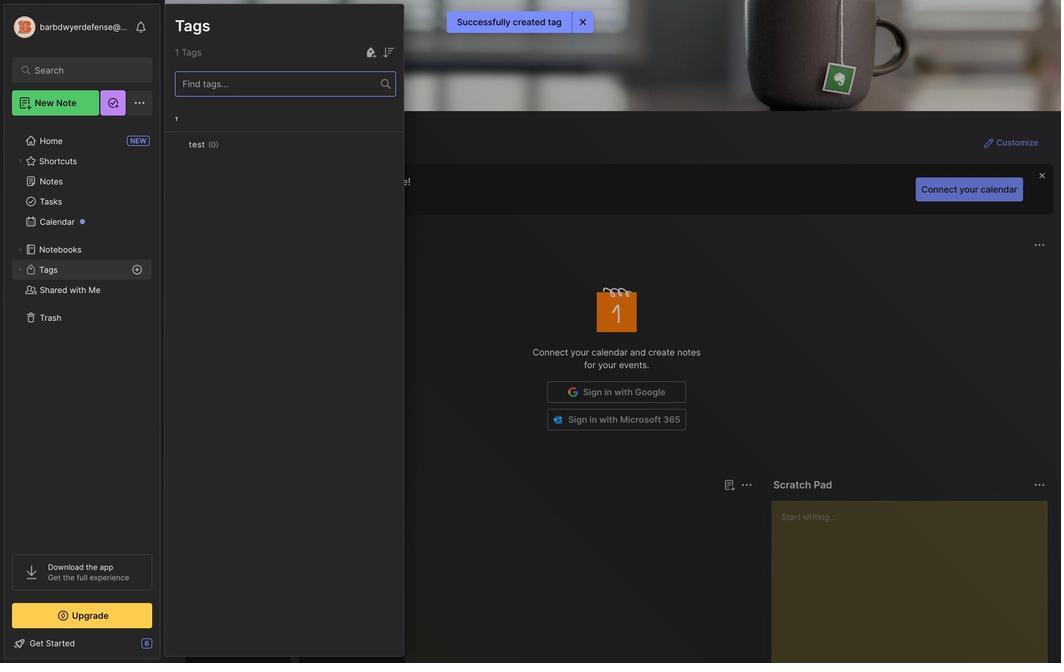 Task type: describe. For each thing, give the bounding box(es) containing it.
Sort field
[[381, 45, 396, 60]]

Search text field
[[35, 64, 136, 76]]

none search field inside main element
[[35, 63, 136, 78]]

expand tags image
[[16, 266, 24, 274]]

Start writing… text field
[[782, 501, 1048, 663]]

expand notebooks image
[[16, 246, 24, 253]]

sort options image
[[381, 45, 396, 60]]

0 vertical spatial row group
[[165, 107, 404, 175]]

Tag actions field
[[219, 138, 239, 151]]

tag actions image
[[219, 140, 239, 150]]

create new tag image
[[363, 45, 378, 60]]



Task type: locate. For each thing, give the bounding box(es) containing it.
click to collapse image
[[160, 640, 169, 655]]

1 vertical spatial row group
[[185, 523, 413, 663]]

tab
[[188, 500, 225, 516]]

Find tags… text field
[[176, 76, 381, 93]]

main element
[[0, 0, 164, 663]]

alert
[[447, 11, 593, 33]]

tree
[[4, 123, 160, 543]]

Help and Learning task checklist field
[[4, 634, 160, 654]]

tree inside main element
[[4, 123, 160, 543]]

None search field
[[35, 63, 136, 78]]

Account field
[[12, 15, 129, 40]]

row group
[[165, 107, 404, 175], [185, 523, 413, 663]]



Task type: vqa. For each thing, say whether or not it's contained in the screenshot.
Expand Tags Image
yes



